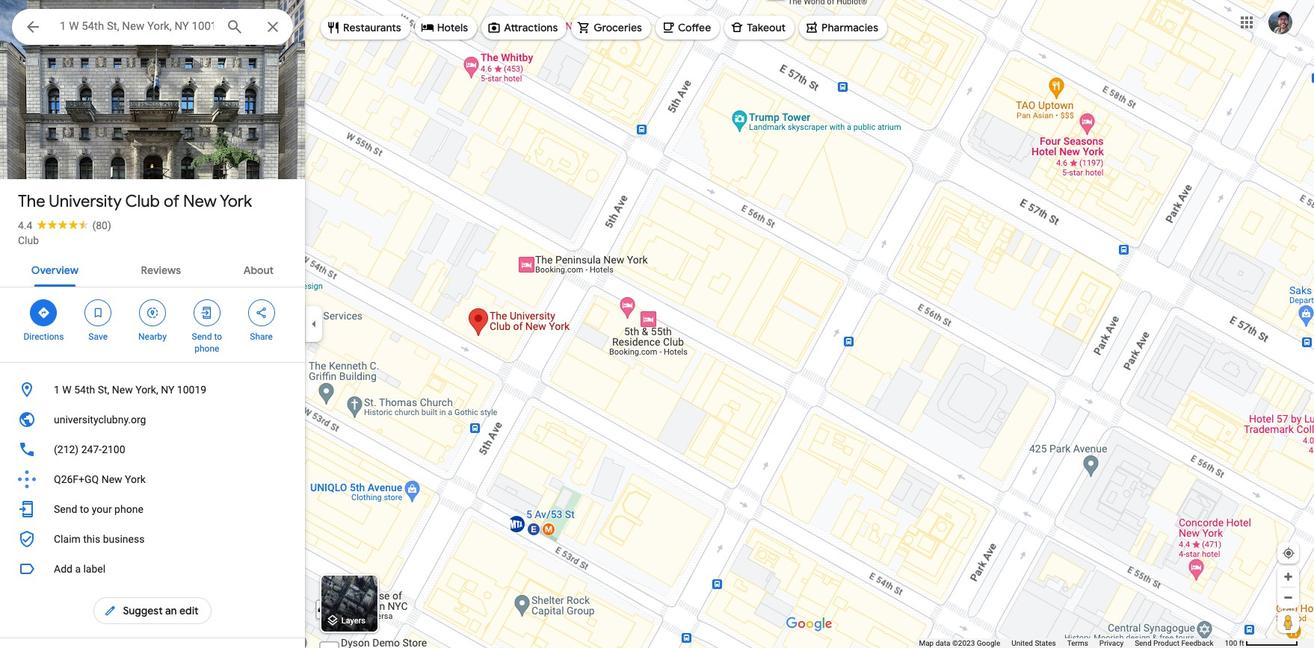 Task type: describe. For each thing, give the bounding box(es) containing it.
send to your phone button
[[0, 495, 305, 525]]

google
[[977, 640, 1000, 648]]

states
[[1035, 640, 1056, 648]]

overview
[[31, 264, 78, 277]]

show your location image
[[1282, 547, 1295, 561]]

suggest
[[123, 605, 163, 618]]

send to phone
[[192, 332, 222, 354]]

54th
[[74, 384, 95, 396]]

overview button
[[19, 251, 90, 287]]

actions for the university club of new york region
[[0, 288, 305, 363]]

restaurants button
[[321, 10, 410, 46]]

layers
[[341, 617, 365, 627]]

google account: cj baylor  
(christian.baylor@adept.ai) image
[[1268, 10, 1292, 34]]

add a label
[[54, 564, 106, 576]]

club button
[[18, 233, 39, 248]]

takeout button
[[724, 10, 795, 46]]

edit
[[179, 605, 199, 618]]

attractions
[[504, 21, 558, 34]]

product
[[1153, 640, 1180, 648]]

1 horizontal spatial york
[[220, 191, 252, 212]]

of
[[164, 191, 179, 212]]

send for send to your phone
[[54, 504, 77, 516]]

 suggest an edit
[[103, 603, 199, 620]]

label
[[83, 564, 106, 576]]

coffee
[[678, 21, 711, 34]]

university
[[49, 191, 122, 212]]

groceries
[[594, 21, 642, 34]]

directions
[[24, 332, 64, 342]]

hotels
[[437, 21, 468, 34]]

q26f+gq
[[54, 474, 99, 486]]

the university club of new york
[[18, 191, 252, 212]]

10019
[[177, 384, 206, 396]]

groceries button
[[571, 10, 651, 46]]

add a label button
[[0, 555, 305, 585]]

new for york,
[[112, 384, 133, 396]]

120 photos button
[[11, 142, 104, 168]]

©2023
[[952, 640, 975, 648]]

privacy
[[1099, 640, 1124, 648]]

phone inside button
[[114, 504, 143, 516]]

share
[[250, 332, 273, 342]]

pharmacies button
[[799, 10, 887, 46]]

st,
[[98, 384, 109, 396]]

york inside button
[[125, 474, 146, 486]]

1 vertical spatial club
[[18, 235, 39, 247]]


[[200, 305, 214, 321]]

photos
[[61, 148, 98, 162]]

united states button
[[1012, 639, 1056, 649]]

(80)
[[92, 220, 111, 232]]

collapse side panel image
[[306, 316, 322, 333]]

w
[[62, 384, 72, 396]]

send for send to phone
[[192, 332, 212, 342]]

footer inside google maps element
[[919, 639, 1225, 649]]

80 reviews element
[[92, 220, 111, 232]]

united
[[1012, 640, 1033, 648]]

1 W 54th St, New York, NY 10019 field
[[12, 9, 293, 45]]

about
[[243, 264, 274, 277]]

coffee button
[[655, 10, 720, 46]]

show street view coverage image
[[1277, 611, 1299, 634]]


[[24, 16, 42, 37]]

send product feedback button
[[1135, 639, 1214, 649]]

the
[[18, 191, 45, 212]]

map
[[919, 640, 934, 648]]

photo of the university club of new york image
[[0, 0, 305, 209]]

hotels button
[[415, 10, 477, 46]]

about button
[[231, 251, 286, 287]]

send to your phone
[[54, 504, 143, 516]]

terms button
[[1067, 639, 1088, 649]]

to for your
[[80, 504, 89, 516]]

pharmacies
[[822, 21, 878, 34]]

data
[[936, 640, 950, 648]]

the university club of new york main content
[[0, 0, 305, 649]]

feedback
[[1181, 640, 1214, 648]]



Task type: locate. For each thing, give the bounding box(es) containing it.
120
[[38, 148, 58, 162]]

takeout
[[747, 21, 786, 34]]

send down 
[[192, 332, 212, 342]]

club left of
[[125, 191, 160, 212]]

reviews button
[[129, 251, 193, 287]]

1
[[54, 384, 60, 396]]

send product feedback
[[1135, 640, 1214, 648]]

universityclubny.org
[[54, 414, 146, 426]]

york right of
[[220, 191, 252, 212]]

attractions button
[[481, 10, 567, 46]]

send inside send to phone
[[192, 332, 212, 342]]

york up send to your phone button on the left bottom
[[125, 474, 146, 486]]

0 horizontal spatial club
[[18, 235, 39, 247]]

0 horizontal spatial send
[[54, 504, 77, 516]]

york
[[220, 191, 252, 212], [125, 474, 146, 486]]

new right of
[[183, 191, 217, 212]]

united states
[[1012, 640, 1056, 648]]

information for the university club of new york region
[[0, 375, 305, 555]]

1 horizontal spatial send
[[192, 332, 212, 342]]

100 ft
[[1225, 640, 1244, 648]]


[[91, 305, 105, 321]]

zoom out image
[[1283, 593, 1294, 604]]

send left product
[[1135, 640, 1152, 648]]

tab list containing overview
[[0, 251, 305, 287]]

reviews
[[141, 264, 181, 277]]

ft
[[1239, 640, 1244, 648]]

tab list inside google maps element
[[0, 251, 305, 287]]

footer
[[919, 639, 1225, 649]]

q26f+gq new york
[[54, 474, 146, 486]]

send
[[192, 332, 212, 342], [54, 504, 77, 516], [1135, 640, 1152, 648]]

 search field
[[12, 9, 293, 48]]

to inside send to phone
[[214, 332, 222, 342]]

 button
[[12, 9, 54, 48]]


[[37, 305, 50, 321]]

100 ft button
[[1225, 640, 1298, 648]]

send inside information for the university club of new york region
[[54, 504, 77, 516]]

club down 4.4
[[18, 235, 39, 247]]

to left share
[[214, 332, 222, 342]]

phone
[[194, 344, 219, 354], [114, 504, 143, 516]]

new for york
[[183, 191, 217, 212]]

business
[[103, 534, 145, 546]]

map data ©2023 google
[[919, 640, 1000, 648]]

footer containing map data ©2023 google
[[919, 639, 1225, 649]]

247-
[[81, 444, 102, 456]]

1 horizontal spatial phone
[[194, 344, 219, 354]]

new down 2100
[[101, 474, 122, 486]]

0 horizontal spatial phone
[[114, 504, 143, 516]]

new inside 1 w 54th st, new york, ny 10019 button
[[112, 384, 133, 396]]

universityclubny.org link
[[0, 405, 305, 435]]

add
[[54, 564, 72, 576]]

1 horizontal spatial to
[[214, 332, 222, 342]]


[[103, 603, 117, 620]]

0 horizontal spatial york
[[125, 474, 146, 486]]

100
[[1225, 640, 1237, 648]]

0 vertical spatial york
[[220, 191, 252, 212]]

1 vertical spatial york
[[125, 474, 146, 486]]

1 vertical spatial send
[[54, 504, 77, 516]]

zoom in image
[[1283, 572, 1294, 583]]

to for phone
[[214, 332, 222, 342]]

4.4
[[18, 220, 32, 232]]

0 vertical spatial to
[[214, 332, 222, 342]]

120 photos
[[38, 148, 98, 162]]

(212) 247-2100
[[54, 444, 125, 456]]

new inside "q26f+gq new york" button
[[101, 474, 122, 486]]

1 vertical spatial to
[[80, 504, 89, 516]]

privacy button
[[1099, 639, 1124, 649]]

new
[[183, 191, 217, 212], [112, 384, 133, 396], [101, 474, 122, 486]]

2 horizontal spatial send
[[1135, 640, 1152, 648]]

to inside button
[[80, 504, 89, 516]]

phone inside send to phone
[[194, 344, 219, 354]]

this
[[83, 534, 100, 546]]


[[255, 305, 268, 321]]

2100
[[102, 444, 125, 456]]

google maps element
[[0, 0, 1314, 649]]

tab list
[[0, 251, 305, 287]]

1 horizontal spatial club
[[125, 191, 160, 212]]

a
[[75, 564, 81, 576]]

2 vertical spatial send
[[1135, 640, 1152, 648]]


[[146, 305, 159, 321]]

q26f+gq new york button
[[0, 465, 305, 495]]

new right st,
[[112, 384, 133, 396]]

ny
[[161, 384, 174, 396]]

send for send product feedback
[[1135, 640, 1152, 648]]

save
[[88, 332, 108, 342]]

club
[[125, 191, 160, 212], [18, 235, 39, 247]]

to
[[214, 332, 222, 342], [80, 504, 89, 516]]

1 vertical spatial phone
[[114, 504, 143, 516]]

0 vertical spatial phone
[[194, 344, 219, 354]]

none field inside "1 w 54th st, new york, ny 10019" field
[[60, 17, 214, 35]]

(212)
[[54, 444, 79, 456]]

phone right your
[[114, 504, 143, 516]]

0 vertical spatial new
[[183, 191, 217, 212]]

an
[[165, 605, 177, 618]]

4.4 stars image
[[32, 220, 92, 229]]

your
[[92, 504, 112, 516]]

phone down 
[[194, 344, 219, 354]]

2 vertical spatial new
[[101, 474, 122, 486]]

claim
[[54, 534, 81, 546]]

None field
[[60, 17, 214, 35]]

claim this business
[[54, 534, 145, 546]]

claim this business link
[[0, 525, 305, 555]]

1 vertical spatial new
[[112, 384, 133, 396]]

1 w 54th st, new york, ny 10019
[[54, 384, 206, 396]]

to left your
[[80, 504, 89, 516]]

nearby
[[138, 332, 167, 342]]

1 w 54th st, new york, ny 10019 button
[[0, 375, 305, 405]]

(212) 247-2100 button
[[0, 435, 305, 465]]

restaurants
[[343, 21, 401, 34]]

0 vertical spatial club
[[125, 191, 160, 212]]

york,
[[135, 384, 158, 396]]

0 vertical spatial send
[[192, 332, 212, 342]]

0 horizontal spatial to
[[80, 504, 89, 516]]

send up claim
[[54, 504, 77, 516]]



Task type: vqa. For each thing, say whether or not it's contained in the screenshot.
Send to the top
yes



